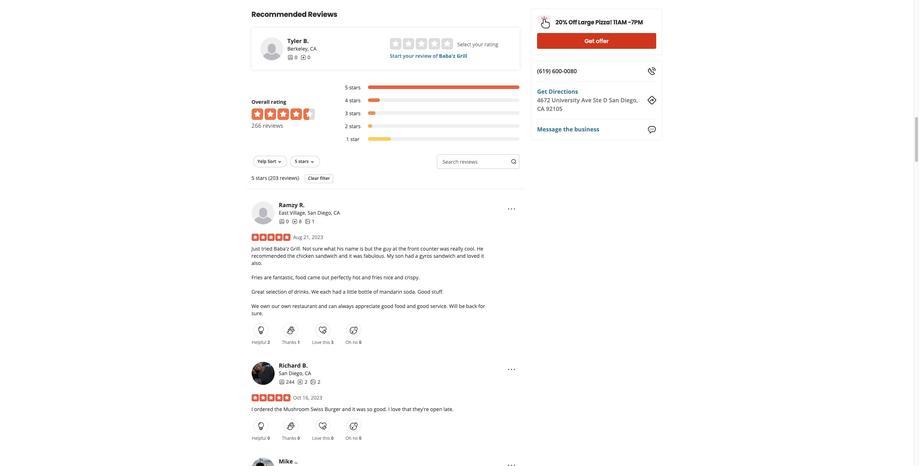 Task type: vqa. For each thing, say whether or not it's contained in the screenshot.
pm for Open: Mon 9:00 am - 5:00 pm
no



Task type: describe. For each thing, give the bounding box(es) containing it.
11am
[[613, 18, 627, 26]]

friends element for tyler b.
[[287, 54, 297, 61]]

review
[[415, 52, 432, 59]]

the right at
[[399, 245, 406, 252]]

(0 reactions) element right (3 reactions) "element"
[[359, 339, 361, 345]]

0 down east
[[286, 218, 289, 225]]

ramzy r. east village, san diego, ca
[[279, 201, 340, 216]]

8
[[299, 218, 302, 225]]

4672
[[537, 96, 550, 104]]

they're
[[413, 406, 429, 412]]

but
[[365, 245, 373, 252]]

and right burger
[[342, 406, 351, 412]]

0 vertical spatial was
[[440, 245, 449, 252]]

i ordered the mushroom swiss burger and it was so good. i love that they're open late.
[[252, 406, 454, 412]]

and right 'hot'
[[362, 274, 371, 281]]

loved
[[467, 252, 480, 259]]

san inside richard b. san diego, ca
[[279, 370, 287, 377]]

get directions link
[[537, 88, 578, 96]]

(619) 600-0080
[[537, 67, 577, 75]]

16 photos v2 image for richard b.
[[310, 379, 316, 385]]

0 vertical spatial food
[[295, 274, 306, 281]]

thanks for richard
[[282, 435, 296, 441]]

0 right 16 friends v2 image
[[295, 54, 297, 61]]

(1 reaction) element
[[297, 339, 300, 345]]

get directions 4672 university ave ste d san diego, ca 92105
[[537, 88, 638, 113]]

0 down burger
[[331, 435, 334, 441]]

great
[[252, 288, 265, 295]]

ste
[[593, 96, 602, 104]]

son
[[395, 252, 404, 259]]

(0 reactions) element down burger
[[331, 435, 334, 441]]

reviews element for ramzy
[[292, 218, 302, 225]]

your for start
[[403, 52, 414, 59]]

tried
[[261, 245, 272, 252]]

little
[[347, 288, 357, 295]]

0 right (3 reactions) "element"
[[359, 339, 361, 345]]

star
[[350, 136, 359, 142]]

2 up 1 star
[[345, 123, 348, 130]]

grill.
[[290, 245, 301, 252]]

be
[[459, 303, 465, 309]]

r.
[[299, 201, 305, 209]]

5 stars (203 reviews)
[[252, 174, 299, 181]]

-
[[628, 18, 631, 26]]

also.
[[252, 260, 262, 266]]

reviews element for tyler
[[300, 54, 310, 61]]

stars for filter reviews by 3 stars rating element
[[349, 110, 361, 117]]

and down "his"
[[339, 252, 348, 259]]

yelp sort
[[258, 158, 276, 164]]

richard b. san diego, ca
[[279, 361, 311, 377]]

1 for 1 star
[[346, 136, 349, 142]]

2 vertical spatial 5
[[252, 174, 254, 181]]

1 vertical spatial rating
[[271, 98, 286, 105]]

24 directions v2 image
[[648, 96, 656, 104]]

crispy.
[[405, 274, 420, 281]]

service.
[[430, 303, 448, 309]]

sort
[[268, 158, 276, 164]]

for
[[478, 303, 485, 309]]

oct
[[293, 394, 301, 401]]

sure
[[312, 245, 323, 252]]

university
[[552, 96, 580, 104]]

1 menu image from the top
[[507, 365, 516, 374]]

1 sandwich from the left
[[315, 252, 337, 259]]

tyler
[[287, 37, 302, 45]]

filter reviews by 3 stars rating element
[[338, 110, 520, 117]]

ca inside richard b. san diego, ca
[[305, 370, 311, 377]]

swiss
[[311, 406, 323, 412]]

helpful 0
[[252, 435, 270, 441]]

2 vertical spatial was
[[357, 406, 366, 412]]

5 stars for the filter reviews by 5 stars rating element
[[345, 84, 361, 91]]

b. for tyler b.
[[303, 37, 309, 45]]

bottle
[[358, 288, 372, 295]]

love this 3
[[312, 339, 334, 345]]

2 vertical spatial 1
[[297, 339, 300, 345]]

fries
[[372, 274, 382, 281]]

600-
[[552, 67, 564, 75]]

no for b.
[[353, 435, 358, 441]]

select
[[457, 41, 471, 48]]

ramzy
[[279, 201, 298, 209]]

(0 reactions) element up the ..
[[297, 435, 300, 441]]

the down grill.
[[287, 252, 295, 259]]

0 vertical spatial baba'z
[[439, 52, 455, 59]]

stars for the filter reviews by 5 stars rating element
[[349, 84, 361, 91]]

16 review v2 image for tyler
[[300, 54, 306, 60]]

great selection of drinks.  we each had a little bottle of mandarin soda. good stuff.
[[252, 288, 444, 295]]

d
[[603, 96, 607, 104]]

stars left (203
[[256, 174, 267, 181]]

this for r.
[[323, 339, 330, 345]]

guy
[[383, 245, 391, 252]]

berkeley,
[[287, 45, 309, 52]]

0 horizontal spatial 3
[[331, 339, 334, 345]]

16 friends v2 image
[[287, 54, 293, 60]]

search
[[443, 158, 459, 165]]

tyler b. berkeley, ca
[[287, 37, 317, 52]]

and down really
[[457, 252, 466, 259]]

ramzy r. link
[[279, 201, 305, 209]]

16 friends v2 image for richard
[[279, 379, 285, 385]]

helpful for ramzy r.
[[252, 339, 266, 345]]

photo of richard b. image
[[252, 362, 274, 385]]

perfectly
[[331, 274, 351, 281]]

5 star rating image for ramzy r.
[[252, 234, 290, 241]]

and down soda.
[[407, 303, 416, 309]]

start
[[390, 52, 402, 59]]

photo of tyler b. image
[[260, 37, 283, 60]]

selection
[[266, 288, 287, 295]]

friends element for ramzy r.
[[279, 218, 289, 225]]

(no rating) image
[[390, 38, 453, 49]]

2023 for r.
[[312, 234, 323, 241]]

recommended
[[252, 252, 286, 259]]

and left can
[[318, 303, 327, 309]]

stars for filter reviews by 2 stars rating element on the top of page
[[349, 123, 361, 130]]

2023 for b.
[[311, 394, 322, 401]]

select your rating
[[457, 41, 498, 48]]

the right the ordered
[[274, 406, 282, 412]]

open
[[430, 406, 442, 412]]

aug 21, 2023
[[293, 234, 323, 241]]

16,
[[303, 394, 310, 401]]

message the business
[[537, 125, 599, 133]]

reviews element for richard
[[297, 378, 308, 386]]

20% off large pizza! 11am -7pm
[[556, 18, 643, 26]]

love for r.
[[312, 339, 322, 345]]

back
[[466, 303, 477, 309]]

2 sandwich from the left
[[433, 252, 455, 259]]

oh for richard b.
[[346, 435, 352, 441]]

recommended
[[252, 9, 307, 19]]

filter reviews by 4 stars rating element
[[338, 97, 520, 104]]

ca inside "ramzy r. east village, san diego, ca"
[[334, 209, 340, 216]]

good.
[[374, 406, 387, 412]]

oh for ramzy r.
[[346, 339, 352, 345]]

our
[[272, 303, 280, 309]]

0 vertical spatial 3
[[345, 110, 348, 117]]

24 phone v2 image
[[648, 67, 656, 75]]

0 horizontal spatial had
[[332, 288, 341, 295]]

(3 reactions) element
[[331, 339, 334, 345]]

2 inside reviews element
[[305, 378, 308, 385]]

my
[[387, 252, 394, 259]]

are
[[264, 274, 272, 281]]

diego, inside "ramzy r. east village, san diego, ca"
[[318, 209, 332, 216]]

nice
[[384, 274, 393, 281]]

each
[[320, 288, 331, 295]]

restaurant
[[292, 303, 317, 309]]

sure.
[[252, 310, 263, 317]]

cool.
[[464, 245, 476, 252]]

overall rating
[[252, 98, 286, 105]]

love for b.
[[312, 435, 322, 441]]

start your review of baba'z grill
[[390, 52, 467, 59]]

0 horizontal spatial it
[[349, 252, 352, 259]]

off
[[569, 18, 577, 26]]

stars for the 5 stars popup button
[[298, 158, 309, 164]]

244
[[286, 378, 295, 385]]

filter reviews by 2 stars rating element
[[338, 123, 520, 130]]

came
[[308, 274, 320, 281]]

is
[[360, 245, 363, 252]]

1 star
[[346, 136, 359, 142]]

and right nice
[[394, 274, 403, 281]]



Task type: locate. For each thing, give the bounding box(es) containing it.
i
[[252, 406, 253, 412], [388, 406, 390, 412]]

friends element
[[287, 54, 297, 61], [279, 218, 289, 225], [279, 378, 295, 386]]

5 up 4 on the top left of the page
[[345, 84, 348, 91]]

it left so
[[352, 406, 355, 412]]

it
[[349, 252, 352, 259], [481, 252, 484, 259], [352, 406, 355, 412]]

was
[[440, 245, 449, 252], [353, 252, 362, 259], [357, 406, 366, 412]]

stars left 16 chevron down v2 image
[[298, 158, 309, 164]]

diego, right the village,
[[318, 209, 332, 216]]

photos element containing 2
[[310, 378, 320, 386]]

2 oh no 0 from the top
[[346, 435, 361, 441]]

0 vertical spatial menu image
[[507, 365, 516, 374]]

0 vertical spatial b.
[[303, 37, 309, 45]]

filter reviews by 1 star rating element
[[338, 136, 520, 143]]

5 left (203
[[252, 174, 254, 181]]

get inside get directions 4672 university ave ste d san diego, ca 92105
[[537, 88, 547, 96]]

0 down the i ordered the mushroom swiss burger and it was so good. i love that they're open late. on the bottom of page
[[359, 435, 361, 441]]

2 horizontal spatial 1
[[346, 136, 349, 142]]

it down the he
[[481, 252, 484, 259]]

2 helpful from the top
[[252, 435, 266, 441]]

1 helpful from the top
[[252, 339, 266, 345]]

0 vertical spatial rating
[[484, 41, 498, 48]]

friends element down berkeley,
[[287, 54, 297, 61]]

richard b. link
[[279, 361, 308, 369]]

3 down 4 on the top left of the page
[[345, 110, 348, 117]]

helpful
[[252, 339, 266, 345], [252, 435, 266, 441]]

a inside just tried baba'z grill.  not sure what his name is but the guy at the front counter was really cool.  he recommended the chicken sandwich and it was fabulous.  my son had a gyros sandwich and loved it also.
[[415, 252, 418, 259]]

we inside we own our own restaurant and can always appreciate good food and good service.  will be back for sure.
[[252, 303, 259, 309]]

burger
[[325, 406, 341, 412]]

san down the richard
[[279, 370, 287, 377]]

0 vertical spatial 16 photos v2 image
[[305, 219, 310, 224]]

1 horizontal spatial sandwich
[[433, 252, 455, 259]]

2 love from the top
[[312, 435, 322, 441]]

2 vertical spatial reviews element
[[297, 378, 308, 386]]

photos element for richard b.
[[310, 378, 320, 386]]

0 horizontal spatial a
[[343, 288, 346, 295]]

this
[[323, 339, 330, 345], [323, 435, 330, 441]]

had inside just tried baba'z grill.  not sure what his name is but the guy at the front counter was really cool.  he recommended the chicken sandwich and it was fabulous.  my son had a gyros sandwich and loved it also.
[[405, 252, 414, 259]]

love
[[312, 339, 322, 345], [312, 435, 322, 441]]

1 thanks from the top
[[282, 339, 296, 345]]

1 horizontal spatial it
[[352, 406, 355, 412]]

1 horizontal spatial 5
[[295, 158, 297, 164]]

0 vertical spatial 1
[[346, 136, 349, 142]]

0 vertical spatial 2023
[[312, 234, 323, 241]]

0 vertical spatial had
[[405, 252, 414, 259]]

0 vertical spatial helpful
[[252, 339, 266, 345]]

good
[[418, 288, 430, 295]]

1 horizontal spatial your
[[472, 41, 483, 48]]

0 left the thanks 0 in the left bottom of the page
[[267, 435, 270, 441]]

this left (3 reactions) "element"
[[323, 339, 330, 345]]

east
[[279, 209, 289, 216]]

1 horizontal spatial 5 stars
[[345, 84, 361, 91]]

diego, inside get directions 4672 university ave ste d san diego, ca 92105
[[621, 96, 638, 104]]

oh right (3 reactions) "element"
[[346, 339, 352, 345]]

was left really
[[440, 245, 449, 252]]

5 stars up 4 stars
[[345, 84, 361, 91]]

reviews element containing 8
[[292, 218, 302, 225]]

baba'z inside just tried baba'z grill.  not sure what his name is but the guy at the front counter was really cool.  he recommended the chicken sandwich and it was fabulous.  my son had a gyros sandwich and loved it also.
[[274, 245, 289, 252]]

thanks left (1 reaction) 'element'
[[282, 339, 296, 345]]

ca inside tyler b. berkeley, ca
[[310, 45, 317, 52]]

5 for the filter reviews by 5 stars rating element
[[345, 84, 348, 91]]

fries
[[252, 274, 263, 281]]

2 left thanks 1
[[267, 339, 270, 345]]

his
[[337, 245, 344, 252]]

1 love from the top
[[312, 339, 322, 345]]

2 thanks from the top
[[282, 435, 296, 441]]

7pm
[[631, 18, 643, 26]]

so
[[367, 406, 372, 412]]

food down the mandarin
[[395, 303, 405, 309]]

ca
[[310, 45, 317, 52], [537, 105, 545, 113], [334, 209, 340, 216], [305, 370, 311, 377]]

i left love
[[388, 406, 390, 412]]

overall
[[252, 98, 270, 105]]

reviews element
[[300, 54, 310, 61], [292, 218, 302, 225], [297, 378, 308, 386]]

drinks.
[[294, 288, 310, 295]]

thanks up 'mike ..'
[[282, 435, 296, 441]]

your
[[472, 41, 483, 48], [403, 52, 414, 59]]

0 horizontal spatial get
[[537, 88, 547, 96]]

reviews element down the village,
[[292, 218, 302, 225]]

yelp sort button
[[253, 156, 287, 167]]

0 vertical spatial san
[[609, 96, 619, 104]]

None radio
[[390, 38, 401, 49], [403, 38, 414, 49], [416, 38, 427, 49], [429, 38, 440, 49], [442, 38, 453, 49], [390, 38, 401, 49], [403, 38, 414, 49], [416, 38, 427, 49], [429, 38, 440, 49], [442, 38, 453, 49]]

2 horizontal spatial 5
[[345, 84, 348, 91]]

good
[[381, 303, 393, 309], [417, 303, 429, 309]]

5 star rating image for richard b.
[[252, 394, 290, 401]]

helpful down the ordered
[[252, 435, 266, 441]]

menu image
[[507, 205, 516, 213]]

helpful for richard b.
[[252, 435, 266, 441]]

photos element
[[305, 218, 315, 225], [310, 378, 320, 386]]

1 vertical spatial helpful
[[252, 435, 266, 441]]

1 horizontal spatial good
[[417, 303, 429, 309]]

1 vertical spatial thanks
[[282, 435, 296, 441]]

pizza!
[[595, 18, 612, 26]]

0 vertical spatial oh
[[346, 339, 352, 345]]

2 oh from the top
[[346, 435, 352, 441]]

1 vertical spatial 1
[[312, 218, 315, 225]]

2 horizontal spatial san
[[609, 96, 619, 104]]

he
[[477, 245, 483, 252]]

5 star rating image up the tried
[[252, 234, 290, 241]]

that
[[402, 406, 411, 412]]

had down "front"
[[405, 252, 414, 259]]

0 horizontal spatial good
[[381, 303, 393, 309]]

helpful left (2 reactions) element
[[252, 339, 266, 345]]

baba'z
[[439, 52, 455, 59], [274, 245, 289, 252]]

get inside button
[[585, 37, 594, 45]]

0 vertical spatial 5
[[345, 84, 348, 91]]

message the business button
[[537, 125, 599, 134]]

get offer
[[585, 37, 609, 45]]

1 vertical spatial diego,
[[318, 209, 332, 216]]

16 chevron down v2 image
[[277, 159, 283, 165]]

not
[[303, 245, 311, 252]]

get for get offer
[[585, 37, 594, 45]]

mike ..
[[279, 457, 298, 465]]

rating right select
[[484, 41, 498, 48]]

266
[[252, 122, 261, 130]]

sandwich down really
[[433, 252, 455, 259]]

your right 'start'
[[403, 52, 414, 59]]

2 horizontal spatial of
[[433, 52, 438, 59]]

baba'z left grill.
[[274, 245, 289, 252]]

this for b.
[[323, 435, 330, 441]]

0 vertical spatial your
[[472, 41, 483, 48]]

richard
[[279, 361, 301, 369]]

0 vertical spatial thanks
[[282, 339, 296, 345]]

1 horizontal spatial diego,
[[318, 209, 332, 216]]

1 horizontal spatial rating
[[484, 41, 498, 48]]

2 vertical spatial 16 review v2 image
[[297, 379, 303, 385]]

it down name
[[349, 252, 352, 259]]

16 review v2 image right 244
[[297, 379, 303, 385]]

2 vertical spatial friends element
[[279, 378, 295, 386]]

stars up 2 stars
[[349, 110, 361, 117]]

always
[[338, 303, 354, 309]]

reviews element containing 2
[[297, 378, 308, 386]]

food left came
[[295, 274, 306, 281]]

filter reviews by 5 stars rating element
[[338, 84, 520, 91]]

ordered
[[254, 406, 273, 412]]

1 own from the left
[[260, 303, 270, 309]]

search image
[[511, 159, 517, 164]]

helpful 2
[[252, 339, 270, 345]]

16 friends v2 image down east
[[279, 219, 285, 224]]

0 horizontal spatial diego,
[[289, 370, 304, 377]]

2 own from the left
[[281, 303, 291, 309]]

2 this from the top
[[323, 435, 330, 441]]

2 vertical spatial diego,
[[289, 370, 304, 377]]

0 vertical spatial a
[[415, 252, 418, 259]]

(2 reactions) element
[[267, 339, 270, 345]]

of right review
[[433, 52, 438, 59]]

get for get directions 4672 university ave ste d san diego, ca 92105
[[537, 88, 547, 96]]

0 horizontal spatial of
[[288, 288, 293, 295]]

ca inside get directions 4672 university ave ste d san diego, ca 92105
[[537, 105, 545, 113]]

1 for 1
[[312, 218, 315, 225]]

16 photos v2 image for ramzy r.
[[305, 219, 310, 224]]

stars right 4 on the top left of the page
[[349, 97, 361, 104]]

5 stars inside popup button
[[295, 158, 309, 164]]

reviews element containing 0
[[300, 54, 310, 61]]

0 horizontal spatial your
[[403, 52, 414, 59]]

had right each at the bottom left of page
[[332, 288, 341, 295]]

oh right love this 0
[[346, 435, 352, 441]]

2 good from the left
[[417, 303, 429, 309]]

1 vertical spatial menu image
[[507, 461, 516, 466]]

5 star rating image up the ordered
[[252, 394, 290, 401]]

we up the sure.
[[252, 303, 259, 309]]

san
[[609, 96, 619, 104], [308, 209, 316, 216], [279, 370, 287, 377]]

0 vertical spatial diego,
[[621, 96, 638, 104]]

16 friends v2 image left 244
[[279, 379, 285, 385]]

appreciate
[[355, 303, 380, 309]]

3
[[345, 110, 348, 117], [331, 339, 334, 345]]

really
[[450, 245, 463, 252]]

0 vertical spatial reviews element
[[300, 54, 310, 61]]

large
[[578, 18, 594, 26]]

0 horizontal spatial baba'z
[[274, 245, 289, 252]]

2 vertical spatial san
[[279, 370, 287, 377]]

b. for richard b.
[[302, 361, 308, 369]]

2 16 friends v2 image from the top
[[279, 379, 285, 385]]

1 oh no 0 from the top
[[346, 339, 361, 345]]

we own our own restaurant and can always appreciate good food and good service.  will be back for sure.
[[252, 303, 485, 317]]

1 horizontal spatial food
[[395, 303, 405, 309]]

0 vertical spatial we
[[311, 288, 319, 295]]

0 inside reviews element
[[308, 54, 310, 61]]

i left the ordered
[[252, 406, 253, 412]]

0 horizontal spatial 1
[[297, 339, 300, 345]]

0 down berkeley,
[[308, 54, 310, 61]]

b. inside tyler b. berkeley, ca
[[303, 37, 309, 45]]

1 horizontal spatial san
[[308, 209, 316, 216]]

photos element for ramzy r.
[[305, 218, 315, 225]]

24 message v2 image
[[648, 125, 656, 134]]

2 no from the top
[[353, 435, 358, 441]]

mushroom
[[283, 406, 309, 412]]

the inside button
[[563, 125, 573, 133]]

3 stars
[[345, 110, 361, 117]]

16 friends v2 image for ramzy
[[279, 219, 285, 224]]

1 horizontal spatial get
[[585, 37, 594, 45]]

1 good from the left
[[381, 303, 393, 309]]

1 i from the left
[[252, 406, 253, 412]]

16 review v2 image left 8
[[292, 219, 297, 224]]

stars inside popup button
[[298, 158, 309, 164]]

1 vertical spatial we
[[252, 303, 259, 309]]

16 review v2 image
[[300, 54, 306, 60], [292, 219, 297, 224], [297, 379, 303, 385]]

1 vertical spatial 16 photos v2 image
[[310, 379, 316, 385]]

friends element containing 244
[[279, 378, 295, 386]]

0080
[[564, 67, 577, 75]]

266 reviews
[[252, 122, 283, 130]]

1 horizontal spatial i
[[388, 406, 390, 412]]

(0 reactions) element down the i ordered the mushroom swiss burger and it was so good. i love that they're open late. on the bottom of page
[[359, 435, 361, 441]]

1 horizontal spatial a
[[415, 252, 418, 259]]

1 vertical spatial san
[[308, 209, 316, 216]]

reviews element down berkeley,
[[300, 54, 310, 61]]

1 horizontal spatial baba'z
[[439, 52, 455, 59]]

the right message
[[563, 125, 573, 133]]

0 vertical spatial 16 review v2 image
[[300, 54, 306, 60]]

b. inside richard b. san diego, ca
[[302, 361, 308, 369]]

tyler b. link
[[287, 37, 309, 45]]

1 vertical spatial 5 stars
[[295, 158, 309, 164]]

1 vertical spatial reviews
[[460, 158, 478, 165]]

no
[[353, 339, 358, 345], [353, 435, 358, 441]]

oh no 0 right (3 reactions) "element"
[[346, 339, 361, 345]]

thanks
[[282, 339, 296, 345], [282, 435, 296, 441]]

friends element for richard b.
[[279, 378, 295, 386]]

of left drinks.
[[288, 288, 293, 295]]

2 5 star rating image from the top
[[252, 394, 290, 401]]

your right select
[[472, 41, 483, 48]]

0 vertical spatial 5 star rating image
[[252, 234, 290, 241]]

  text field
[[437, 154, 520, 169]]

photos element containing 1
[[305, 218, 315, 225]]

2 menu image from the top
[[507, 461, 516, 466]]

0 vertical spatial friends element
[[287, 54, 297, 61]]

was left so
[[357, 406, 366, 412]]

food
[[295, 274, 306, 281], [395, 303, 405, 309]]

4 stars
[[345, 97, 361, 104]]

1 vertical spatial reviews element
[[292, 218, 302, 225]]

5 left 16 chevron down v2 image
[[295, 158, 297, 164]]

2 horizontal spatial diego,
[[621, 96, 638, 104]]

oh no 0 for richard b.
[[346, 435, 361, 441]]

1 vertical spatial a
[[343, 288, 346, 295]]

0 horizontal spatial san
[[279, 370, 287, 377]]

was down is
[[353, 252, 362, 259]]

b. right the richard
[[302, 361, 308, 369]]

1 vertical spatial 16 friends v2 image
[[279, 379, 285, 385]]

menu image
[[507, 365, 516, 374], [507, 461, 516, 466]]

offer
[[596, 37, 609, 45]]

(0 reactions) element left the thanks 0 in the left bottom of the page
[[267, 435, 270, 441]]

5 star rating image
[[252, 234, 290, 241], [252, 394, 290, 401]]

1 vertical spatial get
[[537, 88, 547, 96]]

own right our
[[281, 303, 291, 309]]

1 16 friends v2 image from the top
[[279, 219, 285, 224]]

16 friends v2 image
[[279, 219, 285, 224], [279, 379, 285, 385]]

1 horizontal spatial of
[[373, 288, 378, 295]]

92105
[[546, 105, 562, 113]]

20%
[[556, 18, 567, 26]]

1 vertical spatial had
[[332, 288, 341, 295]]

2 horizontal spatial it
[[481, 252, 484, 259]]

16 photos v2 image
[[305, 219, 310, 224], [310, 379, 316, 385]]

thanks for ramzy
[[282, 339, 296, 345]]

2 up oct 16, 2023
[[318, 378, 320, 385]]

1 horizontal spatial had
[[405, 252, 414, 259]]

san right the village,
[[308, 209, 316, 216]]

san inside "ramzy r. east village, san diego, ca"
[[308, 209, 316, 216]]

5
[[345, 84, 348, 91], [295, 158, 297, 164], [252, 174, 254, 181]]

san right d
[[609, 96, 619, 104]]

21,
[[303, 234, 310, 241]]

0 horizontal spatial rating
[[271, 98, 286, 105]]

rating element
[[390, 38, 453, 49]]

5 inside popup button
[[295, 158, 297, 164]]

1 vertical spatial no
[[353, 435, 358, 441]]

stars for filter reviews by 4 stars rating element
[[349, 97, 361, 104]]

a
[[415, 252, 418, 259], [343, 288, 346, 295]]

16 chevron down v2 image
[[309, 159, 315, 165]]

food inside we own our own restaurant and can always appreciate good food and good service.  will be back for sure.
[[395, 303, 405, 309]]

(0 reactions) element
[[359, 339, 361, 345], [267, 435, 270, 441], [297, 435, 300, 441], [331, 435, 334, 441], [359, 435, 361, 441]]

5 stars left 16 chevron down v2 image
[[295, 158, 309, 164]]

2 i from the left
[[388, 406, 390, 412]]

name
[[345, 245, 358, 252]]

reviews)
[[280, 174, 299, 181]]

sandwich
[[315, 252, 337, 259], [433, 252, 455, 259]]

grill
[[457, 52, 467, 59]]

baba'z left "grill"
[[439, 52, 455, 59]]

16 photos v2 image right 8
[[305, 219, 310, 224]]

filter
[[320, 175, 330, 181]]

reviews for search reviews
[[460, 158, 478, 165]]

had
[[405, 252, 414, 259], [332, 288, 341, 295]]

1 vertical spatial food
[[395, 303, 405, 309]]

no down the i ordered the mushroom swiss burger and it was so good. i love that they're open late. on the bottom of page
[[353, 435, 358, 441]]

san inside get directions 4672 university ave ste d san diego, ca 92105
[[609, 96, 619, 104]]

1 left star
[[346, 136, 349, 142]]

4.5 star rating image
[[252, 108, 315, 120]]

we left each at the bottom left of page
[[311, 288, 319, 295]]

1 vertical spatial love
[[312, 435, 322, 441]]

reviews for 266 reviews
[[263, 122, 283, 130]]

(619)
[[537, 67, 551, 75]]

diego, left the 24 directions v2 image
[[621, 96, 638, 104]]

1 vertical spatial 2023
[[311, 394, 322, 401]]

1 horizontal spatial own
[[281, 303, 291, 309]]

yelp
[[258, 158, 267, 164]]

photos element right 8
[[305, 218, 315, 225]]

b. up berkeley,
[[303, 37, 309, 45]]

16 photos v2 image up oct 16, 2023
[[310, 379, 316, 385]]

photo of ramzy r. image
[[252, 201, 274, 224]]

1 horizontal spatial we
[[311, 288, 319, 295]]

0 up the ..
[[297, 435, 300, 441]]

diego, down richard b. link at the left of the page
[[289, 370, 304, 377]]

oh
[[346, 339, 352, 345], [346, 435, 352, 441]]

this down burger
[[323, 435, 330, 441]]

1 this from the top
[[323, 339, 330, 345]]

your for select
[[472, 41, 483, 48]]

16 review v2 image for ramzy
[[292, 219, 297, 224]]

0 vertical spatial 5 stars
[[345, 84, 361, 91]]

0 horizontal spatial i
[[252, 406, 253, 412]]

out
[[322, 274, 329, 281]]

1 oh from the top
[[346, 339, 352, 345]]

1 5 star rating image from the top
[[252, 234, 290, 241]]

oct 16, 2023
[[293, 394, 322, 401]]

1 right 8
[[312, 218, 315, 225]]

3 right (1 reaction) 'element'
[[331, 339, 334, 345]]

get left offer
[[585, 37, 594, 45]]

get up 4672
[[537, 88, 547, 96]]

0 vertical spatial photos element
[[305, 218, 315, 225]]

a left little
[[343, 288, 346, 295]]

1 no from the top
[[353, 339, 358, 345]]

5 stars for the 5 stars popup button
[[295, 158, 309, 164]]

good down the good at left
[[417, 303, 429, 309]]

fantastic,
[[273, 274, 294, 281]]

1 vertical spatial oh no 0
[[346, 435, 361, 441]]

own
[[260, 303, 270, 309], [281, 303, 291, 309]]

0 vertical spatial get
[[585, 37, 594, 45]]

1 vertical spatial 5 star rating image
[[252, 394, 290, 401]]

just
[[252, 245, 260, 252]]

1
[[346, 136, 349, 142], [312, 218, 315, 225], [297, 339, 300, 345]]

oh no 0 for ramzy r.
[[346, 339, 361, 345]]

1 vertical spatial 16 review v2 image
[[292, 219, 297, 224]]

no for r.
[[353, 339, 358, 345]]

5 for the 5 stars popup button
[[295, 158, 297, 164]]

16 review v2 image for richard
[[297, 379, 303, 385]]

0 horizontal spatial own
[[260, 303, 270, 309]]

1 vertical spatial was
[[353, 252, 362, 259]]

diego, inside richard b. san diego, ca
[[289, 370, 304, 377]]

2023 right 16,
[[311, 394, 322, 401]]

love right the thanks 0 in the left bottom of the page
[[312, 435, 322, 441]]

reviews right search
[[460, 158, 478, 165]]

get
[[585, 37, 594, 45], [537, 88, 547, 96]]

0 vertical spatial no
[[353, 339, 358, 345]]

1 up richard b. link at the left of the page
[[297, 339, 300, 345]]

1 vertical spatial baba'z
[[274, 245, 289, 252]]

of
[[433, 52, 438, 59], [288, 288, 293, 295], [373, 288, 378, 295]]

of right bottle
[[373, 288, 378, 295]]

1 vertical spatial your
[[403, 52, 414, 59]]

the up fabulous.
[[374, 245, 382, 252]]

rating
[[484, 41, 498, 48], [271, 98, 286, 105]]



